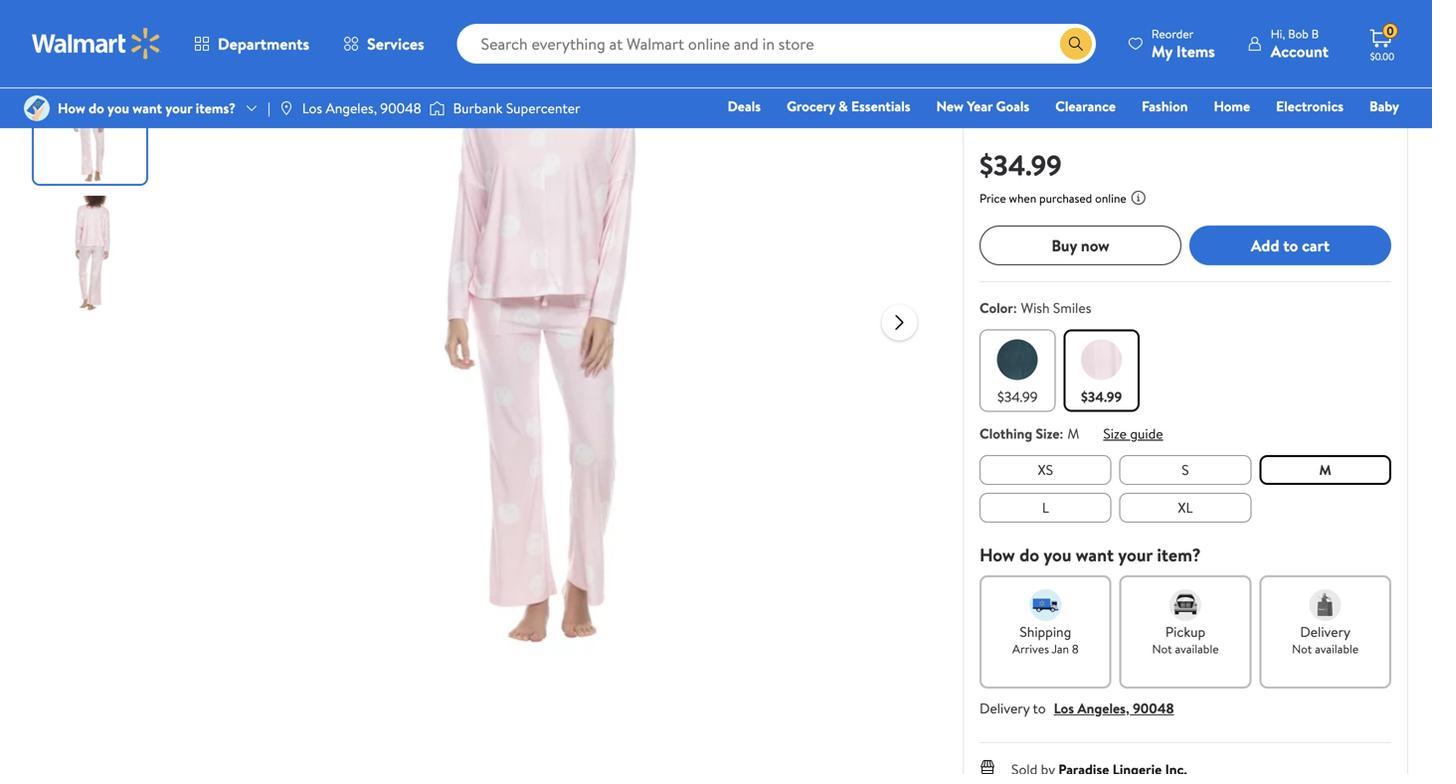 Task type: vqa. For each thing, say whether or not it's contained in the screenshot.
Cloth
yes



Task type: describe. For each thing, give the bounding box(es) containing it.
b
[[1312, 25, 1319, 42]]

you for how do you want your item?
[[1044, 543, 1072, 568]]

grocery & essentials
[[787, 96, 911, 116]]

1 horizontal spatial los
[[1054, 699, 1074, 719]]

intimates
[[1047, 41, 1103, 60]]

year
[[967, 96, 993, 116]]

how for how do you want your items?
[[58, 98, 85, 118]]

s button
[[1120, 456, 1252, 485]]

deals link
[[719, 95, 770, 117]]

bob
[[1288, 25, 1309, 42]]

walmart image
[[32, 28, 161, 60]]

departments button
[[177, 20, 326, 68]]

l button
[[980, 493, 1112, 523]]

one debit link
[[1238, 123, 1323, 145]]

1 $34.99 button from the left
[[980, 330, 1056, 412]]

to for delivery
[[1033, 699, 1046, 719]]

registry
[[1171, 124, 1221, 144]]

burbank supercenter
[[453, 98, 580, 118]]

search icon image
[[1068, 36, 1084, 52]]

deals
[[728, 96, 761, 116]]

new
[[937, 96, 964, 116]]

0 horizontal spatial :
[[1013, 298, 1017, 318]]

items?
[[196, 98, 236, 118]]

registry link
[[1162, 123, 1230, 145]]

terry
[[1200, 66, 1243, 94]]

1 vertical spatial 90048
[[1133, 699, 1174, 719]]

want for item?
[[1076, 543, 1114, 568]]

one
[[1247, 124, 1277, 144]]

flu
[[1126, 124, 1145, 144]]

los angeles, 90048
[[302, 98, 421, 118]]

not for delivery
[[1292, 641, 1312, 658]]

available for delivery
[[1315, 641, 1359, 658]]

8
[[1072, 641, 1079, 658]]

one debit
[[1247, 124, 1314, 144]]

0 horizontal spatial 90048
[[380, 98, 421, 118]]

buy now button
[[980, 226, 1182, 266]]

los angeles, 90048 button
[[1054, 699, 1174, 719]]

color list
[[976, 326, 1396, 416]]

clearance
[[1056, 96, 1116, 116]]

price
[[980, 190, 1006, 207]]

new year goals
[[937, 96, 1030, 116]]

xs button
[[980, 456, 1112, 485]]

women's
[[1076, 66, 1153, 94]]

add to cart button
[[1190, 226, 1392, 266]]

burbank
[[453, 98, 503, 118]]

next media item image
[[888, 311, 912, 335]]

0 vertical spatial los
[[302, 98, 322, 118]]

shipping arrives jan 8
[[1013, 623, 1079, 658]]

electronics
[[1276, 96, 1344, 116]]

0 vertical spatial angeles,
[[326, 98, 377, 118]]

price when purchased online
[[980, 190, 1127, 207]]

intent image for shipping image
[[1030, 590, 1062, 622]]

delivery for to
[[980, 699, 1030, 719]]

smiles
[[1053, 298, 1092, 318]]

& inside baby cold, cough & flu
[[1113, 124, 1123, 144]]

grocery
[[787, 96, 835, 116]]

 image for los
[[278, 100, 294, 116]]

home
[[1214, 96, 1251, 116]]

pickup not available
[[1152, 623, 1219, 658]]

how do you want your item?
[[980, 543, 1201, 568]]

cart
[[1302, 235, 1330, 256]]

2 honeydew from the top
[[980, 66, 1071, 94]]

size guide
[[1104, 424, 1163, 444]]

services
[[367, 33, 424, 55]]

my
[[1152, 40, 1173, 62]]

baby
[[1370, 96, 1400, 116]]

size guide button
[[1104, 424, 1163, 444]]

zoom image modal image
[[891, 72, 915, 95]]

jan
[[1052, 641, 1069, 658]]

$34.99 up size guide on the right
[[1081, 387, 1122, 407]]

departments
[[218, 33, 309, 55]]

clearance link
[[1047, 95, 1125, 117]]

honeydew women's soft terry cloth drawstring lounge pants for ultimate comfort - image 1 of 2 image
[[34, 68, 150, 184]]

clothing
[[980, 424, 1033, 444]]

item?
[[1157, 543, 1201, 568]]

grocery & essentials link
[[778, 95, 920, 117]]

available for pickup
[[1175, 641, 1219, 658]]

buy now
[[1052, 235, 1110, 256]]

drawstring
[[980, 95, 1076, 123]]

when
[[1009, 190, 1037, 207]]

pants
[[1150, 95, 1197, 123]]

hi,
[[1271, 25, 1286, 42]]

intent image for delivery image
[[1310, 590, 1342, 622]]

your for item?
[[1118, 543, 1153, 568]]

clothing size : m
[[980, 424, 1080, 444]]

honeydew women's soft terry cloth drawstring lounge pants for ultimate comfort - image 2 of 2 image
[[34, 196, 150, 312]]

new year goals link
[[928, 95, 1039, 117]]

m button
[[1260, 456, 1392, 485]]



Task type: locate. For each thing, give the bounding box(es) containing it.
1 horizontal spatial not
[[1292, 641, 1312, 658]]

size left guide
[[1104, 424, 1127, 444]]

available
[[1175, 641, 1219, 658], [1315, 641, 1359, 658]]

clothing size list
[[976, 452, 1396, 527]]

0 horizontal spatial want
[[133, 98, 162, 118]]

1 horizontal spatial to
[[1284, 235, 1298, 256]]

soft
[[1158, 66, 1195, 94]]

& inside "link"
[[839, 96, 848, 116]]

not inside delivery not available
[[1292, 641, 1312, 658]]

color : wish smiles
[[980, 298, 1092, 318]]

reorder
[[1152, 25, 1194, 42]]

angeles, down services dropdown button
[[326, 98, 377, 118]]

want
[[133, 98, 162, 118], [1076, 543, 1114, 568]]

1 horizontal spatial your
[[1118, 543, 1153, 568]]

0 vertical spatial you
[[107, 98, 129, 118]]

90048 down pickup not available
[[1133, 699, 1174, 719]]

debit
[[1280, 124, 1314, 144]]

1 horizontal spatial  image
[[278, 100, 294, 116]]

want for items?
[[133, 98, 162, 118]]

hi, bob b account
[[1271, 25, 1329, 62]]

your left item?
[[1118, 543, 1153, 568]]

arrives
[[1013, 641, 1049, 658]]

 image right |
[[278, 100, 294, 116]]

how for how do you want your item?
[[980, 543, 1015, 568]]

0 horizontal spatial to
[[1033, 699, 1046, 719]]

baby cold, cough & flu
[[1034, 96, 1400, 144]]

2 available from the left
[[1315, 641, 1359, 658]]

do down "l" button
[[1020, 543, 1040, 568]]

to left cart at the right of the page
[[1284, 235, 1298, 256]]

fashion link
[[1133, 95, 1197, 117]]

want left items?
[[133, 98, 162, 118]]

not for pickup
[[1152, 641, 1172, 658]]

shipping
[[1020, 623, 1072, 642]]

do down walmart image
[[89, 98, 104, 118]]

& right grocery
[[839, 96, 848, 116]]

0 vertical spatial :
[[1013, 298, 1017, 318]]

1 available from the left
[[1175, 641, 1219, 658]]

1 vertical spatial delivery
[[980, 699, 1030, 719]]

add
[[1251, 235, 1280, 256]]

items
[[1177, 40, 1215, 62]]

cold, cough & flu link
[[1025, 123, 1154, 145]]

reorder my items
[[1152, 25, 1215, 62]]

baby link
[[1361, 95, 1409, 117]]

 image
[[24, 95, 50, 121], [278, 100, 294, 116]]

available inside pickup not available
[[1175, 641, 1219, 658]]

1 horizontal spatial &
[[1113, 124, 1123, 144]]

0 vertical spatial &
[[839, 96, 848, 116]]

0 vertical spatial 90048
[[380, 98, 421, 118]]

color
[[980, 298, 1013, 318]]

to inside button
[[1284, 235, 1298, 256]]

90048 down services
[[380, 98, 421, 118]]

1 vertical spatial your
[[1118, 543, 1153, 568]]

your for items?
[[165, 98, 192, 118]]

walmart+
[[1340, 124, 1400, 144]]

online
[[1095, 190, 1127, 207]]

1 horizontal spatial $34.99 button
[[1064, 330, 1140, 412]]

0 horizontal spatial you
[[107, 98, 129, 118]]

Walmart Site-Wide search field
[[457, 24, 1096, 64]]

guide
[[1130, 424, 1163, 444]]

services button
[[326, 20, 441, 68]]

$34.99
[[980, 146, 1062, 185], [998, 387, 1038, 407], [1081, 387, 1122, 407]]

not
[[1152, 641, 1172, 658], [1292, 641, 1312, 658]]

los right |
[[302, 98, 322, 118]]

not inside pickup not available
[[1152, 641, 1172, 658]]

0 vertical spatial honeydew
[[980, 41, 1044, 60]]

0
[[1387, 23, 1394, 39]]

cloth
[[1248, 66, 1296, 94]]

90048
[[380, 98, 421, 118], [1133, 699, 1174, 719]]

|
[[268, 98, 270, 118]]

1 horizontal spatial angeles,
[[1078, 699, 1130, 719]]

1 vertical spatial m
[[1320, 461, 1332, 480]]

$34.99 button up clothing
[[980, 330, 1056, 412]]

do
[[89, 98, 104, 118], [1020, 543, 1040, 568]]

not down intent image for delivery
[[1292, 641, 1312, 658]]

intent image for pickup image
[[1170, 590, 1202, 622]]

1 horizontal spatial :
[[1060, 424, 1064, 444]]

$0.00
[[1371, 50, 1395, 63]]

s
[[1182, 461, 1189, 480]]

to
[[1284, 235, 1298, 256], [1033, 699, 1046, 719]]

you down walmart image
[[107, 98, 129, 118]]

 image down walmart image
[[24, 95, 50, 121]]

lounge
[[1081, 95, 1145, 123]]

0 horizontal spatial &
[[839, 96, 848, 116]]

1 horizontal spatial how
[[980, 543, 1015, 568]]

0 horizontal spatial your
[[165, 98, 192, 118]]

& left flu
[[1113, 124, 1123, 144]]

cough
[[1070, 124, 1110, 144]]

0 horizontal spatial size
[[1036, 424, 1060, 444]]

1 horizontal spatial available
[[1315, 641, 1359, 658]]

size up xs
[[1036, 424, 1060, 444]]

1 vertical spatial &
[[1113, 124, 1123, 144]]

m inside button
[[1320, 461, 1332, 480]]

delivery down arrives
[[980, 699, 1030, 719]]

Search search field
[[457, 24, 1096, 64]]

:
[[1013, 298, 1017, 318], [1060, 424, 1064, 444]]

2 size from the left
[[1104, 424, 1127, 444]]

for
[[1202, 95, 1228, 123]]

available inside delivery not available
[[1315, 641, 1359, 658]]

 image
[[429, 98, 445, 118]]

you for how do you want your items?
[[107, 98, 129, 118]]

how down "l" button
[[980, 543, 1015, 568]]

$34.99 up clothing
[[998, 387, 1038, 407]]

: left wish
[[1013, 298, 1017, 318]]

walmart+ link
[[1331, 123, 1409, 145]]

available down intent image for delivery
[[1315, 641, 1359, 658]]

now
[[1081, 235, 1110, 256]]

1 vertical spatial want
[[1076, 543, 1114, 568]]

l
[[1042, 498, 1049, 518]]

how down walmart image
[[58, 98, 85, 118]]

1 horizontal spatial 90048
[[1133, 699, 1174, 719]]

m
[[1068, 424, 1080, 444], [1320, 461, 1332, 480]]

1 vertical spatial :
[[1060, 424, 1064, 444]]

delivery to los angeles, 90048
[[980, 699, 1174, 719]]

1 vertical spatial angeles,
[[1078, 699, 1130, 719]]

0 horizontal spatial $34.99 button
[[980, 330, 1056, 412]]

delivery inside delivery not available
[[1300, 623, 1351, 642]]

honeydew women's soft terry cloth drawstring lounge pants for ultimate comfort image
[[229, 18, 866, 655]]

comfort
[[1313, 95, 1388, 123]]

0 vertical spatial to
[[1284, 235, 1298, 256]]

want down "l" button
[[1076, 543, 1114, 568]]

 image for how
[[24, 95, 50, 121]]

purchased
[[1040, 190, 1092, 207]]

you
[[107, 98, 129, 118], [1044, 543, 1072, 568]]

delivery not available
[[1292, 623, 1359, 658]]

0 horizontal spatial how
[[58, 98, 85, 118]]

angeles, down 8
[[1078, 699, 1130, 719]]

honeydew intimates link
[[980, 41, 1103, 60]]

honeydew
[[980, 41, 1044, 60], [980, 66, 1071, 94]]

los down jan
[[1054, 699, 1074, 719]]

$34.99 button down smiles
[[1064, 330, 1140, 412]]

0 horizontal spatial  image
[[24, 95, 50, 121]]

1 vertical spatial to
[[1033, 699, 1046, 719]]

not down the intent image for pickup
[[1152, 641, 1172, 658]]

0 horizontal spatial delivery
[[980, 699, 1030, 719]]

xs
[[1038, 461, 1054, 480]]

1 horizontal spatial want
[[1076, 543, 1114, 568]]

0 vertical spatial your
[[165, 98, 192, 118]]

add to cart
[[1251, 235, 1330, 256]]

1 horizontal spatial do
[[1020, 543, 1040, 568]]

ultimate
[[1233, 95, 1309, 123]]

2 $34.99 button from the left
[[1064, 330, 1140, 412]]

1 horizontal spatial m
[[1320, 461, 1332, 480]]

1 vertical spatial do
[[1020, 543, 1040, 568]]

delivery down intent image for delivery
[[1300, 623, 1351, 642]]

do for how do you want your items?
[[89, 98, 104, 118]]

account
[[1271, 40, 1329, 62]]

1 vertical spatial you
[[1044, 543, 1072, 568]]

essentials
[[852, 96, 911, 116]]

1 vertical spatial how
[[980, 543, 1015, 568]]

1 vertical spatial honeydew
[[980, 66, 1071, 94]]

do for how do you want your item?
[[1020, 543, 1040, 568]]

0 horizontal spatial available
[[1175, 641, 1219, 658]]

available down the intent image for pickup
[[1175, 641, 1219, 658]]

1 horizontal spatial delivery
[[1300, 623, 1351, 642]]

1 horizontal spatial you
[[1044, 543, 1072, 568]]

0 horizontal spatial do
[[89, 98, 104, 118]]

legal information image
[[1131, 190, 1147, 206]]

supercenter
[[506, 98, 580, 118]]

electronics link
[[1267, 95, 1353, 117]]

how do you want your items?
[[58, 98, 236, 118]]

0 horizontal spatial not
[[1152, 641, 1172, 658]]

$34.99 up when
[[980, 146, 1062, 185]]

to down arrives
[[1033, 699, 1046, 719]]

your
[[165, 98, 192, 118], [1118, 543, 1153, 568]]

home link
[[1205, 95, 1260, 117]]

: up xs button at bottom
[[1060, 424, 1064, 444]]

0 horizontal spatial m
[[1068, 424, 1080, 444]]

delivery for not
[[1300, 623, 1351, 642]]

0 horizontal spatial angeles,
[[326, 98, 377, 118]]

xl button
[[1120, 493, 1252, 523]]

1 horizontal spatial size
[[1104, 424, 1127, 444]]

0 horizontal spatial los
[[302, 98, 322, 118]]

how
[[58, 98, 85, 118], [980, 543, 1015, 568]]

xl
[[1178, 498, 1193, 518]]

0 vertical spatial do
[[89, 98, 104, 118]]

0 vertical spatial want
[[133, 98, 162, 118]]

0 vertical spatial m
[[1068, 424, 1080, 444]]

1 vertical spatial los
[[1054, 699, 1074, 719]]

to for add
[[1284, 235, 1298, 256]]

goals
[[996, 96, 1030, 116]]

1 honeydew from the top
[[980, 41, 1044, 60]]

0 vertical spatial how
[[58, 98, 85, 118]]

delivery
[[1300, 623, 1351, 642], [980, 699, 1030, 719]]

cold,
[[1034, 124, 1067, 144]]

you down "l" button
[[1044, 543, 1072, 568]]

1 size from the left
[[1036, 424, 1060, 444]]

your left items?
[[165, 98, 192, 118]]

2 not from the left
[[1292, 641, 1312, 658]]

$34.99 button
[[980, 330, 1056, 412], [1064, 330, 1140, 412]]

angeles,
[[326, 98, 377, 118], [1078, 699, 1130, 719]]

1 not from the left
[[1152, 641, 1172, 658]]

wish
[[1021, 298, 1050, 318]]

0 vertical spatial delivery
[[1300, 623, 1351, 642]]



